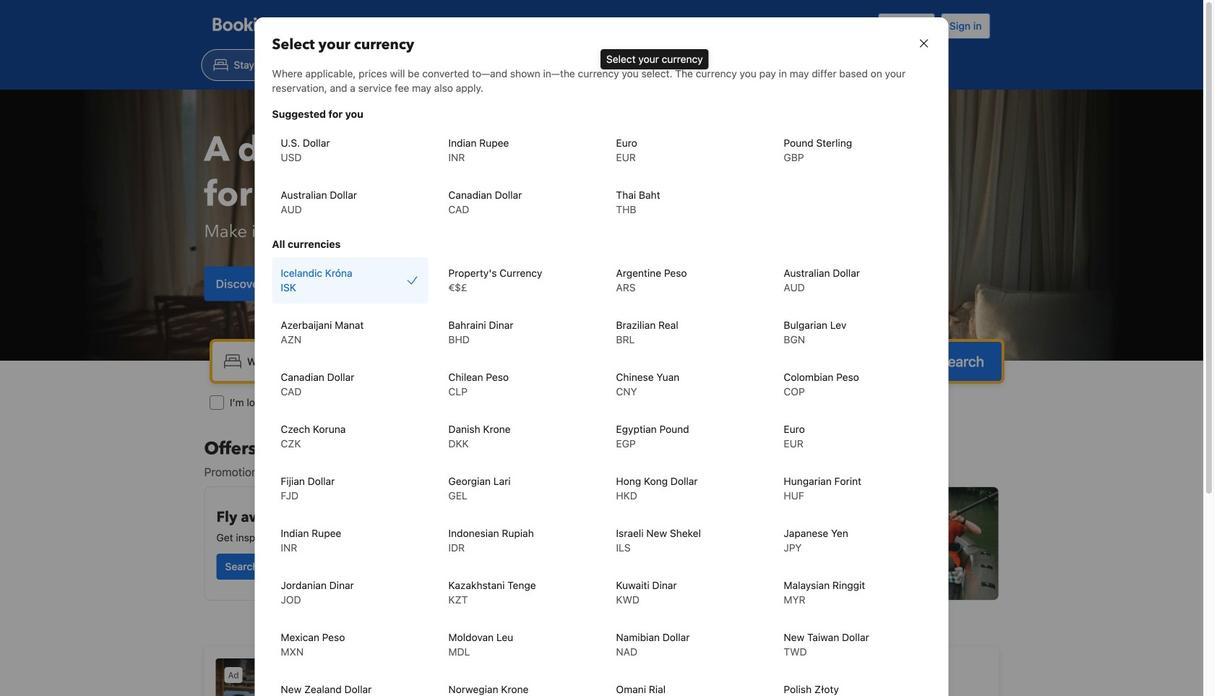 Task type: locate. For each thing, give the bounding box(es) containing it.
a young girl and woman kayak on a river image
[[608, 487, 999, 600]]

main content
[[198, 437, 1005, 696]]

dialog
[[237, 0, 966, 696]]



Task type: vqa. For each thing, say whether or not it's contained in the screenshot.
looking?
no



Task type: describe. For each thing, give the bounding box(es) containing it.
booking.com image
[[213, 17, 317, 35]]

fly away to your dream vacation image
[[494, 499, 584, 588]]



